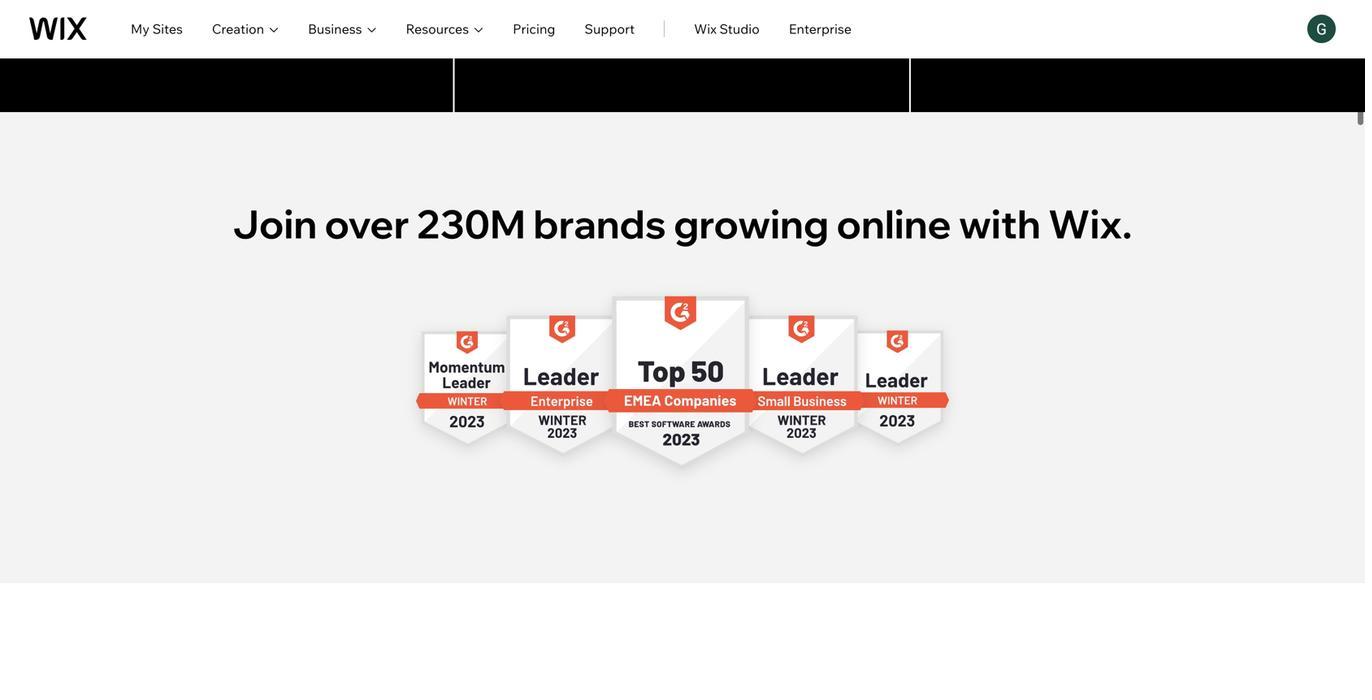 Task type: vqa. For each thing, say whether or not it's contained in the screenshot.
Website for Advanced
no



Task type: locate. For each thing, give the bounding box(es) containing it.
resources button
[[406, 19, 484, 39]]

pricing
[[513, 21, 555, 37]]

230m
[[417, 199, 526, 248]]

profile image image
[[1308, 15, 1336, 43]]

support
[[585, 21, 635, 37]]

support link
[[585, 19, 635, 39]]

my sites
[[131, 21, 183, 37]]

business
[[308, 21, 362, 37]]

sites
[[152, 21, 183, 37]]

growing
[[674, 199, 829, 248]]

enterprise link
[[789, 19, 852, 39]]

brands
[[533, 199, 666, 248]]

join over 230m brands growing online with wix.
[[233, 199, 1133, 248]]



Task type: describe. For each thing, give the bounding box(es) containing it.
my
[[131, 21, 150, 37]]

online
[[837, 199, 952, 248]]

pricing link
[[513, 19, 555, 39]]

my sites link
[[131, 19, 183, 39]]

creation button
[[212, 19, 279, 39]]

creation
[[212, 21, 264, 37]]

wix
[[694, 21, 717, 37]]

wix.
[[1048, 199, 1133, 248]]

business button
[[308, 19, 377, 39]]

enterprise
[[789, 21, 852, 37]]

with
[[959, 199, 1041, 248]]

studio
[[720, 21, 760, 37]]

resources
[[406, 21, 469, 37]]

join
[[233, 199, 317, 248]]

over
[[325, 199, 409, 248]]

wix studio
[[694, 21, 760, 37]]

wix studio link
[[694, 19, 760, 39]]



